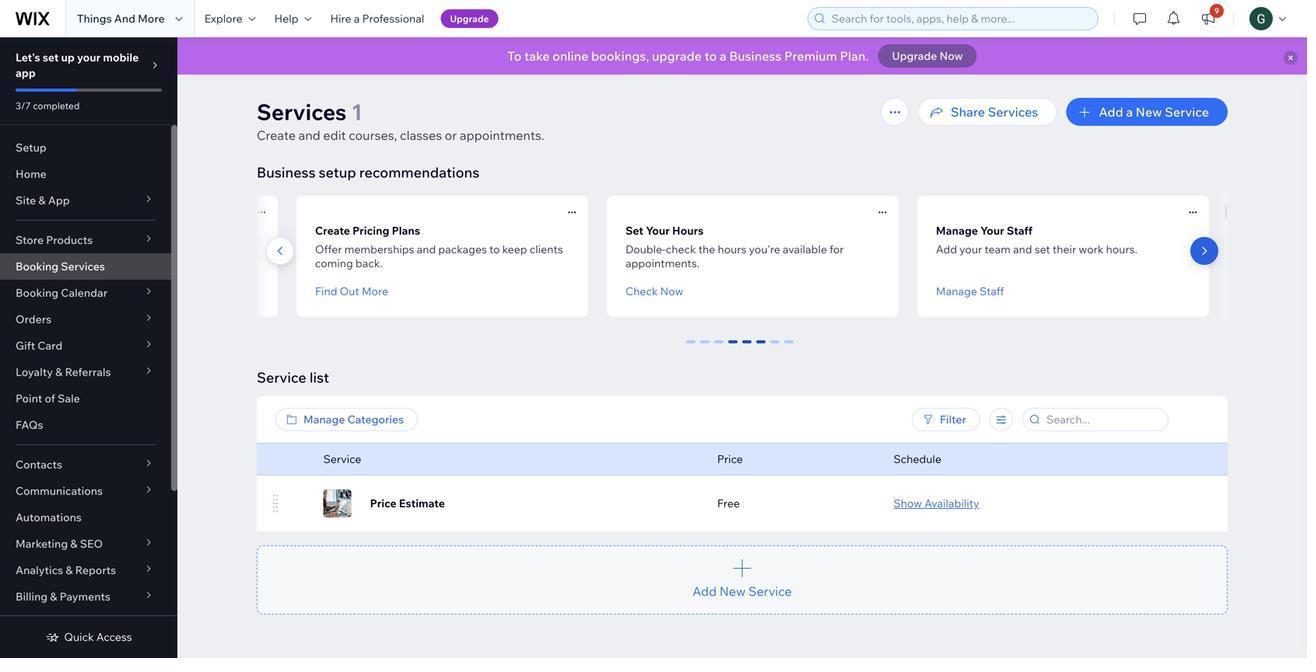 Task type: vqa. For each thing, say whether or not it's contained in the screenshot.
Publish's Publish
no



Task type: describe. For each thing, give the bounding box(es) containing it.
faqs link
[[0, 412, 171, 439]]

manage for manage staff
[[931, 285, 972, 298]]

show availability button
[[893, 497, 979, 511]]

premium
[[784, 48, 837, 64]]

store
[[16, 233, 44, 247]]

take
[[524, 48, 550, 64]]

booking calendar button
[[0, 280, 171, 307]]

keep
[[498, 243, 522, 256]]

bookings,
[[591, 48, 649, 64]]

find
[[310, 285, 333, 298]]

pricing
[[348, 224, 385, 238]]

a for hire
[[354, 12, 360, 25]]

explore
[[204, 12, 242, 25]]

set your hours double-check the hours you're available for appointments.
[[621, 224, 839, 270]]

& for billing
[[50, 590, 57, 604]]

more for find out more
[[357, 285, 384, 298]]

their
[[1048, 243, 1072, 256]]

quick access
[[64, 631, 132, 645]]

online
[[553, 48, 588, 64]]

store products
[[16, 233, 93, 247]]

referrals
[[65, 366, 111, 379]]

staff inside button
[[975, 285, 999, 298]]

of
[[45, 392, 55, 406]]

gift
[[16, 339, 35, 353]]

recommended
[[1226, 207, 1298, 217]]

price for price
[[717, 453, 743, 466]]

site
[[16, 194, 36, 207]]

hire
[[330, 12, 351, 25]]

booking for booking calendar
[[16, 286, 58, 300]]

1 vertical spatial business
[[257, 164, 316, 181]]

hire a professional
[[330, 12, 424, 25]]

faqs
[[16, 419, 43, 432]]

completed
[[33, 100, 80, 112]]

to inside the create pricing plans offer memberships and packages to keep clients coming back.
[[485, 243, 495, 256]]

manage for manage categories
[[303, 413, 345, 427]]

quick
[[64, 631, 94, 645]]

manage categories
[[303, 413, 404, 427]]

list
[[309, 369, 329, 387]]

team
[[980, 243, 1006, 256]]

sale
[[58, 392, 80, 406]]

manage for manage your staff add your team and set their work hours.
[[931, 224, 973, 238]]

upgrade now
[[892, 49, 963, 63]]

calendar
[[61, 286, 107, 300]]

communications button
[[0, 478, 171, 505]]

schedule
[[893, 453, 941, 466]]

setup link
[[0, 135, 171, 161]]

gift card button
[[0, 333, 171, 359]]

let's
[[16, 51, 40, 64]]

edit
[[323, 128, 346, 143]]

coming
[[310, 257, 348, 270]]

services for share services
[[988, 104, 1038, 120]]

contacts button
[[0, 452, 171, 478]]

setup
[[319, 164, 356, 181]]

your for check
[[641, 224, 665, 238]]

create pricing plans offer memberships and packages to keep clients coming back.
[[310, 224, 558, 270]]

to inside alert
[[705, 48, 717, 64]]

& for analytics
[[66, 564, 73, 578]]

billing & payments
[[16, 590, 110, 604]]

share services
[[951, 104, 1038, 120]]

orders button
[[0, 307, 171, 333]]

set
[[621, 224, 639, 238]]

things
[[77, 12, 112, 25]]

analytics
[[16, 564, 63, 578]]

point of sale
[[16, 392, 80, 406]]

point of sale link
[[0, 386, 171, 412]]

loyalty
[[16, 366, 53, 379]]

booking services
[[16, 260, 105, 273]]

let's set up your mobile app
[[16, 51, 139, 80]]

add new service
[[693, 584, 792, 600]]

service list
[[257, 369, 329, 387]]

access
[[96, 631, 132, 645]]

your inside let's set up your mobile app
[[77, 51, 101, 64]]

marketing & seo button
[[0, 531, 171, 558]]

help button
[[265, 0, 321, 37]]

now for check now
[[656, 285, 679, 298]]

app
[[48, 194, 70, 207]]

create inside services 1 create and edit courses, classes or appointments.
[[257, 128, 296, 143]]

products
[[46, 233, 93, 247]]

or
[[445, 128, 457, 143]]

services for booking services
[[61, 260, 105, 273]]

clients
[[525, 243, 558, 256]]

app
[[16, 66, 36, 80]]

loyalty & referrals
[[16, 366, 111, 379]]

manage staff button
[[931, 285, 999, 299]]

help
[[274, 12, 298, 25]]

back.
[[351, 257, 378, 270]]

site & app button
[[0, 187, 171, 214]]

hire a professional link
[[321, 0, 434, 37]]

you're
[[744, 243, 776, 256]]

things and more
[[77, 12, 165, 25]]

to take online bookings, upgrade to a business premium plan. alert
[[177, 37, 1307, 75]]

manage staff
[[931, 285, 999, 298]]

seo
[[80, 538, 103, 551]]

reports
[[75, 564, 116, 578]]

and inside the create pricing plans offer memberships and packages to keep clients coming back.
[[412, 243, 431, 256]]

automations
[[16, 511, 82, 525]]



Task type: locate. For each thing, give the bounding box(es) containing it.
staff down team
[[975, 285, 999, 298]]

1 vertical spatial new
[[719, 584, 746, 600]]

site & app
[[16, 194, 70, 207]]

and
[[298, 128, 320, 143], [412, 243, 431, 256], [1008, 243, 1027, 256]]

payments
[[60, 590, 110, 604]]

manage your staff add your team and set their work hours.
[[931, 224, 1133, 256]]

1 horizontal spatial business
[[729, 48, 782, 64]]

1 vertical spatial add
[[931, 243, 952, 256]]

analytics & reports button
[[0, 558, 171, 584]]

a inside alert
[[720, 48, 726, 64]]

Search for tools, apps, help & more... field
[[827, 8, 1093, 30]]

booking services link
[[0, 254, 171, 280]]

2 booking from the top
[[16, 286, 58, 300]]

communications
[[16, 485, 103, 498]]

business inside alert
[[729, 48, 782, 64]]

0 horizontal spatial services
[[61, 260, 105, 273]]

1 vertical spatial upgrade
[[892, 49, 937, 63]]

0 horizontal spatial add
[[693, 584, 717, 600]]

appointments. right or
[[460, 128, 544, 143]]

your for your
[[976, 224, 1000, 238]]

your
[[77, 51, 101, 64], [955, 243, 977, 256]]

manage inside manage staff button
[[931, 285, 972, 298]]

0 vertical spatial set
[[43, 51, 59, 64]]

1 horizontal spatial now
[[940, 49, 963, 63]]

sidebar element
[[0, 37, 177, 659]]

0 vertical spatial now
[[940, 49, 963, 63]]

create
[[257, 128, 296, 143], [310, 224, 345, 238]]

9
[[1214, 6, 1219, 16]]

add new service button
[[257, 546, 1228, 615]]

booking for booking services
[[16, 260, 58, 273]]

upgrade inside "button"
[[450, 13, 489, 25]]

Search... field
[[1042, 409, 1163, 431]]

booking
[[16, 260, 58, 273], [16, 286, 58, 300]]

out
[[335, 285, 355, 298]]

1 horizontal spatial new
[[1136, 104, 1162, 120]]

upgrade for upgrade
[[450, 13, 489, 25]]

2 vertical spatial a
[[1126, 104, 1133, 120]]

double-
[[621, 243, 661, 256]]

now inside 'to take online bookings, upgrade to a business premium plan.' alert
[[940, 49, 963, 63]]

more right and
[[138, 12, 165, 25]]

free
[[717, 497, 740, 511]]

1 booking from the top
[[16, 260, 58, 273]]

1 vertical spatial booking
[[16, 286, 58, 300]]

business left setup
[[257, 164, 316, 181]]

quick access button
[[45, 631, 132, 645]]

1 vertical spatial now
[[656, 285, 679, 298]]

services down store products "dropdown button" on the left of page
[[61, 260, 105, 273]]

0 vertical spatial booking
[[16, 260, 58, 273]]

more for things and more
[[138, 12, 165, 25]]

to take online bookings, upgrade to a business premium plan.
[[507, 48, 869, 64]]

your right "up"
[[77, 51, 101, 64]]

upgrade right professional
[[450, 13, 489, 25]]

availability
[[924, 497, 979, 511]]

hours
[[667, 224, 699, 238]]

staff up team
[[1002, 224, 1028, 238]]

appointments. inside 'set your hours double-check the hours you're available for appointments.'
[[621, 257, 695, 270]]

to right the upgrade on the top
[[705, 48, 717, 64]]

0 vertical spatial more
[[138, 12, 165, 25]]

1 horizontal spatial your
[[976, 224, 1000, 238]]

share
[[951, 104, 985, 120]]

and
[[114, 12, 135, 25]]

price up free
[[717, 453, 743, 466]]

& right site
[[38, 194, 46, 207]]

billing
[[16, 590, 48, 604]]

0 horizontal spatial and
[[298, 128, 320, 143]]

1 horizontal spatial your
[[955, 243, 977, 256]]

packages
[[434, 243, 482, 256]]

hours
[[713, 243, 742, 256]]

1 vertical spatial a
[[720, 48, 726, 64]]

business left premium
[[729, 48, 782, 64]]

now right check
[[656, 285, 679, 298]]

plans
[[387, 224, 415, 238]]

find out more
[[310, 285, 384, 298]]

1 vertical spatial appointments.
[[621, 257, 695, 270]]

services 1 create and edit courses, classes or appointments.
[[257, 98, 544, 143]]

0 vertical spatial business
[[729, 48, 782, 64]]

1 horizontal spatial a
[[720, 48, 726, 64]]

booking down store
[[16, 260, 58, 273]]

2 horizontal spatial and
[[1008, 243, 1027, 256]]

your inside 'set your hours double-check the hours you're available for appointments.'
[[641, 224, 665, 238]]

3/7 completed
[[16, 100, 80, 112]]

billing & payments button
[[0, 584, 171, 611]]

manage inside manage categories button
[[303, 413, 345, 427]]

9 button
[[1191, 0, 1225, 37]]

0 horizontal spatial your
[[77, 51, 101, 64]]

create left edit
[[257, 128, 296, 143]]

professional
[[362, 12, 424, 25]]

hours.
[[1101, 243, 1133, 256]]

staff inside manage your staff add your team and set their work hours.
[[1002, 224, 1028, 238]]

0 horizontal spatial business
[[257, 164, 316, 181]]

show
[[893, 497, 922, 511]]

2 horizontal spatial add
[[1099, 104, 1123, 120]]

set left their
[[1030, 243, 1045, 256]]

1 horizontal spatial more
[[357, 285, 384, 298]]

a inside button
[[1126, 104, 1133, 120]]

1 vertical spatial staff
[[975, 285, 999, 298]]

0 vertical spatial new
[[1136, 104, 1162, 120]]

gift card
[[16, 339, 62, 353]]

your left team
[[955, 243, 977, 256]]

add for add new service
[[693, 584, 717, 600]]

now
[[940, 49, 963, 63], [656, 285, 679, 298]]

home link
[[0, 161, 171, 187]]

1 vertical spatial set
[[1030, 243, 1045, 256]]

0 horizontal spatial appointments.
[[460, 128, 544, 143]]

create up offer
[[310, 224, 345, 238]]

& left reports at the bottom left
[[66, 564, 73, 578]]

appointments. down double-
[[621, 257, 695, 270]]

2 vertical spatial add
[[693, 584, 717, 600]]

recommendations
[[359, 164, 479, 181]]

& left seo
[[70, 538, 77, 551]]

offer
[[310, 243, 337, 256]]

set
[[43, 51, 59, 64], [1030, 243, 1045, 256]]

work
[[1074, 243, 1099, 256]]

appointments. inside services 1 create and edit courses, classes or appointments.
[[460, 128, 544, 143]]

services inside the sidebar element
[[61, 260, 105, 273]]

now down search for tools, apps, help & more... 'field'
[[940, 49, 963, 63]]

booking inside popup button
[[16, 286, 58, 300]]

services up edit
[[257, 98, 346, 126]]

to
[[507, 48, 522, 64]]

2 horizontal spatial a
[[1126, 104, 1133, 120]]

1 vertical spatial create
[[310, 224, 345, 238]]

0 horizontal spatial price
[[370, 497, 397, 511]]

more inside button
[[357, 285, 384, 298]]

service
[[1165, 104, 1209, 120], [257, 369, 306, 387], [323, 453, 361, 466], [748, 584, 792, 600]]

set inside manage your staff add your team and set their work hours.
[[1030, 243, 1045, 256]]

list containing create pricing plans
[[0, 191, 1307, 322]]

manage inside manage your staff add your team and set their work hours.
[[931, 224, 973, 238]]

& for site
[[38, 194, 46, 207]]

check
[[661, 243, 691, 256]]

more right out
[[357, 285, 384, 298]]

0 vertical spatial upgrade
[[450, 13, 489, 25]]

services inside services 1 create and edit courses, classes or appointments.
[[257, 98, 346, 126]]

1 horizontal spatial set
[[1030, 243, 1045, 256]]

to left keep
[[485, 243, 495, 256]]

price estimate
[[370, 497, 445, 511]]

0 vertical spatial a
[[354, 12, 360, 25]]

upgrade inside button
[[892, 49, 937, 63]]

filter button
[[912, 408, 980, 432]]

services right share
[[988, 104, 1038, 120]]

add for add a new service
[[1099, 104, 1123, 120]]

& right billing
[[50, 590, 57, 604]]

check now
[[621, 285, 679, 298]]

0 vertical spatial add
[[1099, 104, 1123, 120]]

your inside manage your staff add your team and set their work hours.
[[976, 224, 1000, 238]]

1 horizontal spatial upgrade
[[892, 49, 937, 63]]

price left estimate
[[370, 497, 397, 511]]

0 vertical spatial to
[[705, 48, 717, 64]]

add inside manage your staff add your team and set their work hours.
[[931, 243, 952, 256]]

1 horizontal spatial staff
[[1002, 224, 1028, 238]]

3/7
[[16, 100, 31, 112]]

set inside let's set up your mobile app
[[43, 51, 59, 64]]

1 vertical spatial more
[[357, 285, 384, 298]]

0 horizontal spatial create
[[257, 128, 296, 143]]

1 vertical spatial to
[[485, 243, 495, 256]]

create inside the create pricing plans offer memberships and packages to keep clients coming back.
[[310, 224, 345, 238]]

0 horizontal spatial now
[[656, 285, 679, 298]]

card
[[38, 339, 62, 353]]

0 horizontal spatial set
[[43, 51, 59, 64]]

0 vertical spatial create
[[257, 128, 296, 143]]

& right loyalty
[[55, 366, 63, 379]]

orders
[[16, 313, 51, 326]]

point
[[16, 392, 42, 406]]

filter
[[940, 413, 966, 427]]

1 horizontal spatial price
[[717, 453, 743, 466]]

1 horizontal spatial services
[[257, 98, 346, 126]]

and inside services 1 create and edit courses, classes or appointments.
[[298, 128, 320, 143]]

set left "up"
[[43, 51, 59, 64]]

price
[[717, 453, 743, 466], [370, 497, 397, 511]]

booking up the orders
[[16, 286, 58, 300]]

services inside button
[[988, 104, 1038, 120]]

upgrade button
[[441, 9, 498, 28]]

0 horizontal spatial staff
[[975, 285, 999, 298]]

0 vertical spatial staff
[[1002, 224, 1028, 238]]

your inside manage your staff add your team and set their work hours.
[[955, 243, 977, 256]]

upgrade down search for tools, apps, help & more... 'field'
[[892, 49, 937, 63]]

0 vertical spatial manage
[[931, 224, 973, 238]]

services
[[257, 98, 346, 126], [988, 104, 1038, 120], [61, 260, 105, 273]]

0 vertical spatial your
[[77, 51, 101, 64]]

1 your from the left
[[641, 224, 665, 238]]

0 horizontal spatial a
[[354, 12, 360, 25]]

and right team
[[1008, 243, 1027, 256]]

upgrade for upgrade now
[[892, 49, 937, 63]]

a for add
[[1126, 104, 1133, 120]]

0 horizontal spatial to
[[485, 243, 495, 256]]

memberships
[[340, 243, 410, 256]]

0 horizontal spatial your
[[641, 224, 665, 238]]

1 horizontal spatial add
[[931, 243, 952, 256]]

up
[[61, 51, 75, 64]]

list
[[0, 191, 1307, 322]]

1 horizontal spatial create
[[310, 224, 345, 238]]

0 vertical spatial appointments.
[[460, 128, 544, 143]]

your up team
[[976, 224, 1000, 238]]

1 vertical spatial manage
[[931, 285, 972, 298]]

0 horizontal spatial new
[[719, 584, 746, 600]]

and inside manage your staff add your team and set their work hours.
[[1008, 243, 1027, 256]]

2 your from the left
[[976, 224, 1000, 238]]

automations link
[[0, 505, 171, 531]]

2 vertical spatial manage
[[303, 413, 345, 427]]

& for marketing
[[70, 538, 77, 551]]

1 horizontal spatial appointments.
[[621, 257, 695, 270]]

and down plans
[[412, 243, 431, 256]]

2 horizontal spatial services
[[988, 104, 1038, 120]]

add a new service
[[1099, 104, 1209, 120]]

now for upgrade now
[[940, 49, 963, 63]]

categories
[[347, 413, 404, 427]]

1 horizontal spatial to
[[705, 48, 717, 64]]

store products button
[[0, 227, 171, 254]]

the
[[694, 243, 711, 256]]

courses,
[[349, 128, 397, 143]]

0 horizontal spatial more
[[138, 12, 165, 25]]

0 vertical spatial price
[[717, 453, 743, 466]]

setup
[[16, 141, 46, 154]]

your up double-
[[641, 224, 665, 238]]

0 horizontal spatial upgrade
[[450, 13, 489, 25]]

& for loyalty
[[55, 366, 63, 379]]

and left edit
[[298, 128, 320, 143]]

drag price estimate. image
[[271, 495, 280, 513]]

check now button
[[621, 285, 679, 299]]

1 vertical spatial your
[[955, 243, 977, 256]]

1 horizontal spatial and
[[412, 243, 431, 256]]

1 vertical spatial price
[[370, 497, 397, 511]]

price for price estimate
[[370, 497, 397, 511]]



